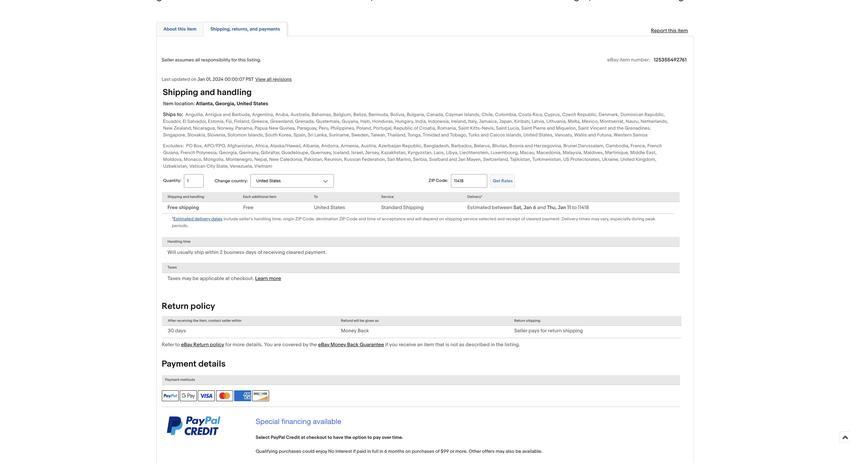 Task type: describe. For each thing, give the bounding box(es) containing it.
dates
[[211, 216, 223, 222]]

guyana,
[[342, 118, 359, 124]]

during
[[632, 216, 645, 222]]

darussalam,
[[578, 143, 605, 149]]

Quantity: text field
[[184, 174, 204, 188]]

code:
[[436, 178, 449, 183]]

between
[[492, 204, 512, 211]]

gibraltar,
[[261, 150, 280, 155]]

special financing available
[[256, 417, 341, 426]]

on inside include seller's handling time, origin zip code, destination zip code and time of acceptance and will depend on shipping service selected and receipt of cleared payment. delivery times may vary, especially during peak periods.
[[439, 216, 444, 222]]

item for each additional item
[[269, 194, 277, 199]]

covered
[[282, 342, 302, 348]]

and down libya,
[[449, 156, 457, 162]]

peak
[[646, 216, 656, 222]]

item left number:
[[620, 57, 630, 63]]

1 horizontal spatial republic,
[[577, 112, 598, 117]]

1 vertical spatial all
[[267, 76, 272, 82]]

taxes for taxes may be applicable at checkout. learn more
[[168, 275, 181, 282]]

indonesia,
[[428, 118, 450, 124]]

1 horizontal spatial zip
[[339, 216, 346, 222]]

0 vertical spatial shipping
[[163, 87, 198, 98]]

and down vincent
[[588, 132, 596, 138]]

romania,
[[438, 125, 457, 131]]

0 horizontal spatial within
[[205, 249, 219, 256]]

by
[[303, 342, 308, 348]]

0 horizontal spatial if
[[353, 448, 356, 454]]

andorra,
[[321, 143, 340, 149]]

afghanistan,
[[227, 143, 254, 149]]

2 purchases from the left
[[412, 448, 435, 454]]

1 horizontal spatial on
[[406, 448, 411, 454]]

times
[[579, 216, 590, 222]]

0 horizontal spatial states
[[253, 100, 268, 107]]

new up "south"
[[269, 125, 278, 131]]

liechtenstein,
[[460, 150, 490, 155]]

italy,
[[468, 118, 478, 124]]

depend
[[423, 216, 438, 222]]

free shipping
[[168, 204, 199, 211]]

full
[[372, 448, 379, 454]]

free for free
[[243, 204, 254, 211]]

republic, inside po box, apo/fpo, afghanistan, africa, alaska/hawaii, albania, andorra, armenia, austria, azerbaijan republic, bangladesh, barbados, belarus, bhutan, bosnia and herzegovina, brunei darussalam, cambodia, france, french guiana, french polynesia, georgia, germany, gibraltar, guadeloupe, guernsey, iceland, israel, jersey, kazakhstan, kyrgyzstan, laos, libya, liechtenstein, luxembourg, macau, macedonia, malaysia, maldives, martinique, middle east, moldova, monaco, mongolia, montenegro, nepal, new caledonia, pakistan, reunion, russian federation, san marino, serbia, svalbard and jan mayen, switzerland, tajikistan, turkmenistan, us protectorates, ukraine, united kingdom, uzbekistan, vatican city state, venezuela, vietnam
[[402, 143, 423, 149]]

2 vertical spatial return
[[193, 342, 209, 348]]

1 vertical spatial policy
[[210, 342, 224, 348]]

croatia,
[[419, 125, 436, 131]]

1 vertical spatial shipping and handling
[[168, 194, 204, 199]]

panama,
[[235, 125, 254, 131]]

refer
[[162, 342, 174, 348]]

ships to:
[[163, 111, 183, 118]]

jan left 01,
[[198, 76, 205, 82]]

taxes may be applicable at checkout. learn more
[[168, 275, 281, 282]]

select
[[256, 435, 270, 440]]

federation,
[[362, 156, 386, 162]]

about this item button
[[163, 26, 197, 32]]

1 horizontal spatial at
[[301, 435, 305, 440]]

montenegro,
[[226, 156, 253, 162]]

item for report this item
[[678, 27, 688, 34]]

get rates
[[493, 178, 513, 184]]

greenland,
[[270, 118, 294, 124]]

united inside po box, apo/fpo, afghanistan, africa, alaska/hawaii, albania, andorra, armenia, austria, azerbaijan republic, bangladesh, barbados, belarus, bhutan, bosnia and herzegovina, brunei darussalam, cambodia, france, french guiana, french polynesia, georgia, germany, gibraltar, guadeloupe, guernsey, iceland, israel, jersey, kazakhstan, kyrgyzstan, laos, libya, liechtenstein, luxembourg, macau, macedonia, malaysia, maldives, martinique, middle east, moldova, monaco, mongolia, montenegro, nepal, new caledonia, pakistan, reunion, russian federation, san marino, serbia, svalbard and jan mayen, switzerland, tajikistan, turkmenistan, us protectorates, ukraine, united kingdom, uzbekistan, vatican city state, venezuela, vietnam
[[621, 156, 635, 162]]

the right have
[[345, 435, 352, 440]]

0 vertical spatial back
[[358, 328, 369, 334]]

credit
[[286, 435, 300, 440]]

payment. inside include seller's handling time, origin zip code, destination zip code and time of acceptance and will depend on shipping service selected and receipt of cleared payment. delivery times may vary, especially during peak periods.
[[542, 216, 561, 222]]

martinique,
[[605, 150, 629, 155]]

new down ecuador,
[[163, 125, 173, 131]]

and up macau,
[[525, 143, 533, 149]]

periods.
[[172, 223, 188, 229]]

montserrat,
[[600, 118, 625, 124]]

1 vertical spatial may
[[182, 275, 191, 282]]

2 vertical spatial for
[[225, 342, 232, 348]]

0 horizontal spatial ebay
[[181, 342, 192, 348]]

payment for payment details
[[162, 359, 196, 369]]

1 horizontal spatial days
[[246, 249, 257, 256]]

ebay return policy link
[[181, 342, 224, 348]]

japan,
[[499, 118, 513, 124]]

portugal,
[[373, 125, 393, 131]]

payment for payment methods
[[165, 378, 180, 382]]

service
[[463, 216, 478, 222]]

sat,
[[514, 204, 523, 211]]

1 vertical spatial shipping
[[168, 194, 182, 199]]

to right the refer
[[175, 342, 180, 348]]

you
[[389, 342, 398, 348]]

and right code at the left top of page
[[359, 216, 366, 222]]

thu,
[[547, 204, 557, 211]]

shipping, returns, and payments
[[210, 26, 280, 32]]

2 horizontal spatial be
[[516, 448, 521, 454]]

denmark,
[[599, 112, 620, 117]]

and up fiji, at left
[[223, 112, 231, 117]]

shipping inside include seller's handling time, origin zip code, destination zip code and time of acceptance and will depend on shipping service selected and receipt of cleared payment. delivery times may vary, especially during peak periods.
[[445, 216, 462, 222]]

return for return shipping
[[515, 318, 526, 323]]

svalbard
[[429, 156, 448, 162]]

caledonia,
[[280, 156, 303, 162]]

is
[[446, 342, 450, 348]]

cayman
[[446, 112, 463, 117]]

and up free shipping
[[183, 194, 189, 199]]

1 vertical spatial back
[[347, 342, 359, 348]]

philippines,
[[331, 125, 355, 131]]

and up atlanta,
[[200, 87, 215, 98]]

0 horizontal spatial time
[[183, 239, 191, 244]]

and inside shipping, returns, and payments 'button'
[[250, 26, 258, 32]]

1 vertical spatial handling
[[190, 194, 204, 199]]

after receiving the item, contact seller within
[[168, 318, 242, 323]]

enjoy
[[316, 448, 327, 454]]

new inside po box, apo/fpo, afghanistan, africa, alaska/hawaii, albania, andorra, armenia, austria, azerbaijan republic, bangladesh, barbados, belarus, bhutan, bosnia and herzegovina, brunei darussalam, cambodia, france, french guiana, french polynesia, georgia, germany, gibraltar, guadeloupe, guernsey, iceland, israel, jersey, kazakhstan, kyrgyzstan, laos, libya, liechtenstein, luxembourg, macau, macedonia, malaysia, maldives, martinique, middle east, moldova, monaco, mongolia, montenegro, nepal, new caledonia, pakistan, reunion, russian federation, san marino, serbia, svalbard and jan mayen, switzerland, tajikistan, turkmenistan, us protectorates, ukraine, united kingdom, uzbekistan, vatican city state, venezuela, vietnam
[[269, 156, 279, 162]]

qualifying
[[256, 448, 278, 454]]

report this item
[[651, 27, 688, 34]]

view
[[255, 76, 266, 82]]

excludes:
[[163, 143, 184, 149]]

the right described
[[496, 342, 504, 348]]

po
[[186, 143, 193, 149]]

each additional item
[[243, 194, 277, 199]]

tonga,
[[408, 132, 422, 138]]

2 horizontal spatial islands,
[[506, 132, 523, 138]]

4 saint from the left
[[578, 125, 589, 131]]

to
[[314, 194, 318, 199]]

2 horizontal spatial zip
[[429, 178, 435, 183]]

guadeloupe,
[[282, 150, 309, 155]]

united down the "to"
[[314, 204, 329, 211]]

will inside include seller's handling time, origin zip code, destination zip code and time of acceptance and will depend on shipping service selected and receipt of cleared payment. delivery times may vary, especially during peak periods.
[[415, 216, 422, 222]]

0 horizontal spatial more
[[233, 342, 245, 348]]

available.
[[523, 448, 543, 454]]

sweden,
[[351, 132, 370, 138]]

given
[[365, 318, 374, 323]]

paid
[[357, 448, 366, 454]]

1 vertical spatial french
[[181, 150, 195, 155]]

0 vertical spatial more
[[269, 275, 281, 282]]

0 vertical spatial french
[[648, 143, 662, 149]]

and down romania,
[[441, 132, 449, 138]]

macedonia,
[[537, 150, 562, 155]]

3 saint from the left
[[522, 125, 532, 131]]

to left have
[[328, 435, 332, 440]]

nicaragua,
[[193, 125, 216, 131]]

1 horizontal spatial handling
[[217, 87, 252, 98]]

delivery
[[562, 216, 578, 222]]

visa image
[[198, 391, 215, 401]]

jan left 11
[[558, 204, 566, 211]]

1 horizontal spatial receiving
[[263, 249, 285, 256]]

anguilla,
[[185, 112, 204, 117]]

costa
[[519, 112, 532, 117]]

of right receipt
[[521, 216, 525, 222]]

azerbaijan
[[378, 143, 401, 149]]

0 horizontal spatial days
[[175, 328, 186, 334]]

poland,
[[357, 125, 372, 131]]

0 horizontal spatial zip
[[295, 216, 302, 222]]

reunion,
[[324, 156, 343, 162]]

belgium,
[[333, 112, 352, 117]]

0 horizontal spatial payment.
[[305, 249, 327, 256]]

of right business
[[258, 249, 262, 256]]

item for about this item
[[187, 26, 197, 32]]

0 vertical spatial for
[[231, 57, 237, 63]]

months
[[388, 448, 404, 454]]

2 horizontal spatial ebay
[[608, 57, 619, 63]]

1 vertical spatial receiving
[[177, 318, 192, 323]]

bosnia
[[510, 143, 524, 149]]

and down "montserrat,"
[[608, 125, 616, 131]]

1 vertical spatial states
[[331, 204, 345, 211]]

0 horizontal spatial all
[[195, 57, 200, 63]]

and down standard shipping
[[407, 216, 414, 222]]

2 vertical spatial may
[[496, 448, 505, 454]]

0 horizontal spatial cleared
[[286, 249, 304, 256]]

guarantee
[[360, 342, 384, 348]]

this for about
[[178, 26, 186, 32]]

responsibility
[[201, 57, 230, 63]]

additional
[[252, 194, 268, 199]]

1 horizontal spatial islands,
[[464, 112, 481, 117]]

antigua
[[205, 112, 222, 117]]

2 vertical spatial shipping
[[403, 204, 424, 211]]

0 horizontal spatial listing.
[[247, 57, 261, 63]]

item right 'an'
[[424, 342, 434, 348]]

item location: atlanta, georgia, united states
[[163, 100, 268, 107]]

2 saint from the left
[[496, 125, 507, 131]]

qualifying purchases could enjoy no interest if paid in full in 6 months on purchases of $99 or more. other offers may also be available.
[[256, 448, 543, 454]]

2 horizontal spatial in
[[491, 342, 495, 348]]

united up barbuda,
[[237, 100, 252, 107]]

1 vertical spatial for
[[541, 328, 547, 334]]

2024
[[213, 76, 224, 82]]

methods
[[180, 378, 195, 382]]

protectorates,
[[571, 156, 601, 162]]

1 horizontal spatial in
[[380, 448, 383, 454]]

code
[[347, 216, 358, 222]]

ebay money back guarantee link
[[318, 342, 384, 348]]

bulgaria,
[[407, 112, 426, 117]]

0 vertical spatial as
[[375, 318, 379, 323]]

1 vertical spatial will
[[354, 318, 359, 323]]

shipping right return
[[563, 328, 583, 334]]

0 vertical spatial at
[[225, 275, 230, 282]]



Task type: vqa. For each thing, say whether or not it's contained in the screenshot.
bottom store
no



Task type: locate. For each thing, give the bounding box(es) containing it.
master card image
[[216, 391, 233, 401]]

shipping up free shipping
[[168, 194, 182, 199]]

2 taxes from the top
[[168, 275, 181, 282]]

0 horizontal spatial seller
[[162, 57, 174, 63]]

zealand,
[[174, 125, 192, 131]]

and left thu,
[[538, 204, 546, 211]]

delivery*
[[468, 194, 483, 199]]

1 vertical spatial as
[[459, 342, 465, 348]]

receiving right after
[[177, 318, 192, 323]]

number:
[[631, 57, 651, 63]]

1 vertical spatial 6
[[384, 448, 387, 454]]

middle
[[631, 150, 645, 155]]

nepal,
[[254, 156, 268, 162]]

belize,
[[353, 112, 368, 117]]

this inside "button"
[[178, 26, 186, 32]]

russian
[[344, 156, 361, 162]]

item,
[[199, 318, 208, 323]]

1 horizontal spatial as
[[459, 342, 465, 348]]

seller for seller pays for return shipping
[[515, 328, 528, 334]]

0 horizontal spatial receiving
[[177, 318, 192, 323]]

ebay right by
[[318, 342, 330, 348]]

all right the 'assumes'
[[195, 57, 200, 63]]

in right described
[[491, 342, 495, 348]]

malaysia,
[[563, 150, 583, 155]]

the inside anguilla, antigua and barbuda, argentina, aruba, australia, bahamas, belgium, belize, bermuda, bolivia, bulgaria, canada, cayman islands, chile, colombia, costa rica, cyprus, czech republic, denmark, dominican republic, ecuador, el salvador, estonia, fiji, finland, greece, greenland, grenada, guatemala, guyana, haiti, honduras, hungary, india, indonesia, ireland, italy, jamaica, japan, kiribati, latvia, lithuania, malta, mexico, montserrat, nauru, netherlands, new zealand, nicaragua, norway, panama, papua new guinea, paraguay, peru, philippines, poland, portugal, republic of croatia, romania, saint kitts-nevis, saint lucia, saint pierre and miquelon, saint vincent and the grenadines, singapore, slovakia, slovenia, solomon islands, south korea, spain, sri lanka, suriname, sweden, taiwan, thailand, tonga, trinidad and tobago, turks and caicos islands, united states, vanuatu, wallis and futuna, western samoa
[[617, 125, 624, 131]]

1 horizontal spatial 6
[[533, 204, 536, 211]]

1 vertical spatial payment
[[165, 378, 180, 382]]

1 vertical spatial money
[[331, 342, 346, 348]]

vary,
[[601, 216, 610, 222]]

an
[[417, 342, 423, 348]]

$99
[[441, 448, 449, 454]]

if left you
[[385, 342, 388, 348]]

0 vertical spatial payment
[[162, 359, 196, 369]]

jan
[[198, 76, 205, 82], [458, 156, 466, 162], [524, 204, 532, 211], [558, 204, 566, 211]]

estimated up "periods."
[[174, 216, 194, 222]]

the left the 'item,'
[[193, 318, 199, 323]]

1 horizontal spatial listing.
[[505, 342, 520, 348]]

have
[[333, 435, 344, 440]]

solomon
[[228, 132, 247, 138]]

return policy
[[162, 301, 215, 312]]

0 vertical spatial time
[[367, 216, 376, 222]]

0 horizontal spatial at
[[225, 275, 230, 282]]

1 vertical spatial within
[[232, 318, 242, 323]]

salvador,
[[187, 118, 207, 124]]

acceptance
[[382, 216, 406, 222]]

payments
[[259, 26, 280, 32]]

listing. up pst
[[247, 57, 261, 63]]

0 horizontal spatial french
[[181, 150, 195, 155]]

free up *
[[168, 204, 178, 211]]

revisions
[[273, 76, 292, 82]]

assumes
[[175, 57, 194, 63]]

kazakhstan,
[[381, 150, 407, 155]]

shipping up * estimated delivery dates
[[179, 204, 199, 211]]

republic,
[[577, 112, 598, 117], [645, 112, 665, 117], [402, 143, 423, 149]]

back down money back
[[347, 342, 359, 348]]

in left full on the bottom left of page
[[367, 448, 371, 454]]

be left given
[[360, 318, 364, 323]]

2 free from the left
[[243, 204, 254, 211]]

handling inside include seller's handling time, origin zip code, destination zip code and time of acceptance and will depend on shipping service selected and receipt of cleared payment. delivery times may vary, especially during peak periods.
[[254, 216, 271, 222]]

0 vertical spatial estimated
[[468, 204, 491, 211]]

2 horizontal spatial on
[[439, 216, 444, 222]]

ebay down 30 days
[[181, 342, 192, 348]]

time inside include seller's handling time, origin zip code, destination zip code and time of acceptance and will depend on shipping service selected and receipt of cleared payment. delivery times may vary, especially during peak periods.
[[367, 216, 376, 222]]

and down between
[[498, 216, 505, 222]]

this
[[178, 26, 186, 32], [669, 27, 677, 34], [238, 57, 246, 63]]

united
[[237, 100, 252, 107], [524, 132, 538, 138], [621, 156, 635, 162], [314, 204, 329, 211]]

days right business
[[246, 249, 257, 256]]

united states
[[314, 204, 345, 211]]

estimated between sat, jan 6 and thu, jan 11 to 11418
[[468, 204, 589, 211]]

on right depend
[[439, 216, 444, 222]]

policy up details
[[210, 342, 224, 348]]

report
[[651, 27, 667, 34]]

0 vertical spatial taxes
[[168, 265, 177, 270]]

tab list
[[156, 21, 694, 36]]

may left also
[[496, 448, 505, 454]]

each
[[243, 194, 251, 199]]

tab list containing about this item
[[156, 21, 694, 36]]

0 vertical spatial 6
[[533, 204, 536, 211]]

po box, apo/fpo, afghanistan, africa, alaska/hawaii, albania, andorra, armenia, austria, azerbaijan republic, bangladesh, barbados, belarus, bhutan, bosnia and herzegovina, brunei darussalam, cambodia, france, french guiana, french polynesia, georgia, germany, gibraltar, guadeloupe, guernsey, iceland, israel, jersey, kazakhstan, kyrgyzstan, laos, libya, liechtenstein, luxembourg, macau, macedonia, malaysia, maldives, martinique, middle east, moldova, monaco, mongolia, montenegro, nepal, new caledonia, pakistan, reunion, russian federation, san marino, serbia, svalbard and jan mayen, switzerland, tajikistan, turkmenistan, us protectorates, ukraine, united kingdom, uzbekistan, vatican city state, venezuela, vietnam
[[163, 143, 662, 169]]

the right by
[[310, 342, 317, 348]]

french up east,
[[648, 143, 662, 149]]

2 horizontal spatial this
[[669, 27, 677, 34]]

2 vertical spatial be
[[516, 448, 521, 454]]

ebay item number: 125355492761
[[608, 57, 687, 63]]

united down pierre
[[524, 132, 538, 138]]

1 vertical spatial seller
[[515, 328, 528, 334]]

0 horizontal spatial estimated
[[174, 216, 194, 222]]

time up the usually
[[183, 239, 191, 244]]

jan right "sat,"
[[524, 204, 532, 211]]

2 horizontal spatial may
[[591, 216, 600, 222]]

taxes for taxes
[[168, 265, 177, 270]]

0 horizontal spatial free
[[168, 204, 178, 211]]

states up argentina,
[[253, 100, 268, 107]]

within right seller
[[232, 318, 242, 323]]

shipping up pays
[[526, 318, 541, 323]]

moldova,
[[163, 156, 183, 162]]

after
[[168, 318, 176, 323]]

0 vertical spatial may
[[591, 216, 600, 222]]

seller
[[222, 318, 231, 323]]

shipping,
[[210, 26, 231, 32]]

be left the applicable on the left of the page
[[193, 275, 199, 282]]

None text field
[[580, 0, 621, 2], [685, 0, 735, 2], [580, 0, 621, 2], [685, 0, 735, 2]]

pst
[[246, 76, 254, 82]]

last
[[162, 76, 171, 82]]

get rates button
[[491, 174, 515, 188]]

republic, up kyrgyzstan, on the top of page
[[402, 143, 423, 149]]

1 vertical spatial be
[[360, 318, 364, 323]]

purchases left $99
[[412, 448, 435, 454]]

this for report
[[669, 27, 677, 34]]

ukraine,
[[602, 156, 620, 162]]

ebay left number:
[[608, 57, 619, 63]]

jan inside po box, apo/fpo, afghanistan, africa, alaska/hawaii, albania, andorra, armenia, austria, azerbaijan republic, bangladesh, barbados, belarus, bhutan, bosnia and herzegovina, brunei darussalam, cambodia, france, french guiana, french polynesia, georgia, germany, gibraltar, guadeloupe, guernsey, iceland, israel, jersey, kazakhstan, kyrgyzstan, laos, libya, liechtenstein, luxembourg, macau, macedonia, malaysia, maldives, martinique, middle east, moldova, monaco, mongolia, montenegro, nepal, new caledonia, pakistan, reunion, russian federation, san marino, serbia, svalbard and jan mayen, switzerland, tajikistan, turkmenistan, us protectorates, ukraine, united kingdom, uzbekistan, vatican city state, venezuela, vietnam
[[458, 156, 466, 162]]

0 horizontal spatial handling
[[190, 194, 204, 199]]

payment left methods
[[165, 378, 180, 382]]

herzegovina,
[[534, 143, 563, 149]]

0 vertical spatial shipping and handling
[[163, 87, 252, 98]]

free for free shipping
[[168, 204, 178, 211]]

1 vertical spatial on
[[439, 216, 444, 222]]

2 horizontal spatial return
[[515, 318, 526, 323]]

0 vertical spatial will
[[415, 216, 422, 222]]

finland,
[[234, 118, 250, 124]]

0 vertical spatial policy
[[191, 301, 215, 312]]

and up states,
[[547, 125, 555, 131]]

paypal image
[[162, 391, 179, 401]]

1 taxes from the top
[[168, 265, 177, 270]]

samoa
[[633, 132, 648, 138]]

1 horizontal spatial purchases
[[412, 448, 435, 454]]

listing. down return shipping
[[505, 342, 520, 348]]

0 vertical spatial cleared
[[526, 216, 541, 222]]

1 vertical spatial listing.
[[505, 342, 520, 348]]

1 vertical spatial estimated
[[174, 216, 194, 222]]

0 vertical spatial return
[[162, 301, 189, 312]]

handling left time,
[[254, 216, 271, 222]]

of inside anguilla, antigua and barbuda, argentina, aruba, australia, bahamas, belgium, belize, bermuda, bolivia, bulgaria, canada, cayman islands, chile, colombia, costa rica, cyprus, czech republic, denmark, dominican republic, ecuador, el salvador, estonia, fiji, finland, greece, greenland, grenada, guatemala, guyana, haiti, honduras, hungary, india, indonesia, ireland, italy, jamaica, japan, kiribati, latvia, lithuania, malta, mexico, montserrat, nauru, netherlands, new zealand, nicaragua, norway, panama, papua new guinea, paraguay, peru, philippines, poland, portugal, republic of croatia, romania, saint kitts-nevis, saint lucia, saint pierre and miquelon, saint vincent and the grenadines, singapore, slovakia, slovenia, solomon islands, south korea, spain, sri lanka, suriname, sweden, taiwan, thailand, tonga, trinidad and tobago, turks and caicos islands, united states, vanuatu, wallis and futuna, western samoa
[[414, 125, 418, 131]]

estimated down delivery*
[[468, 204, 491, 211]]

states
[[253, 100, 268, 107], [331, 204, 345, 211]]

ZIP Code: text field
[[451, 174, 488, 188]]

free down 'each'
[[243, 204, 254, 211]]

for
[[231, 57, 237, 63], [541, 328, 547, 334], [225, 342, 232, 348]]

0 horizontal spatial be
[[193, 275, 199, 282]]

austria,
[[361, 143, 377, 149]]

0 vertical spatial days
[[246, 249, 257, 256]]

1 saint from the left
[[458, 125, 469, 131]]

zip right origin
[[295, 216, 302, 222]]

0 vertical spatial if
[[385, 342, 388, 348]]

2 horizontal spatial republic,
[[645, 112, 665, 117]]

saint up caicos
[[496, 125, 507, 131]]

us
[[564, 156, 570, 162]]

1 horizontal spatial cleared
[[526, 216, 541, 222]]

czech
[[562, 112, 576, 117]]

0 vertical spatial receiving
[[263, 249, 285, 256]]

seller's
[[239, 216, 253, 222]]

greece,
[[252, 118, 269, 124]]

of left acceptance
[[377, 216, 381, 222]]

at left checkout.
[[225, 275, 230, 282]]

zip left "code:"
[[429, 178, 435, 183]]

saint down kiribati,
[[522, 125, 532, 131]]

on right updated
[[191, 76, 196, 82]]

for right responsibility
[[231, 57, 237, 63]]

0 horizontal spatial islands,
[[248, 132, 264, 138]]

0 horizontal spatial purchases
[[279, 448, 301, 454]]

tobago,
[[450, 132, 467, 138]]

seller down return shipping
[[515, 328, 528, 334]]

to left the 'pay'
[[368, 435, 372, 440]]

if left the paid
[[353, 448, 356, 454]]

slovakia,
[[187, 132, 206, 138]]

islands, up italy,
[[464, 112, 481, 117]]

republic, up mexico,
[[577, 112, 598, 117]]

new
[[163, 125, 173, 131], [269, 125, 278, 131], [269, 156, 279, 162]]

0 vertical spatial georgia,
[[215, 100, 236, 107]]

payment methods
[[165, 378, 195, 382]]

uzbekistan,
[[163, 163, 188, 169]]

1 vertical spatial return
[[515, 318, 526, 323]]

policy up the 'item,'
[[191, 301, 215, 312]]

days right 30
[[175, 328, 186, 334]]

learn more link
[[255, 275, 281, 282]]

states up destination
[[331, 204, 345, 211]]

1 horizontal spatial more
[[269, 275, 281, 282]]

1 horizontal spatial payment.
[[542, 216, 561, 222]]

1 horizontal spatial will
[[415, 216, 422, 222]]

1 horizontal spatial estimated
[[468, 204, 491, 211]]

more right learn
[[269, 275, 281, 282]]

item inside "button"
[[187, 26, 197, 32]]

return up payment details
[[193, 342, 209, 348]]

georgia, inside po box, apo/fpo, afghanistan, africa, alaska/hawaii, albania, andorra, armenia, austria, azerbaijan republic, bangladesh, barbados, belarus, bhutan, bosnia and herzegovina, brunei darussalam, cambodia, france, french guiana, french polynesia, georgia, germany, gibraltar, guadeloupe, guernsey, iceland, israel, jersey, kazakhstan, kyrgyzstan, laos, libya, liechtenstein, luxembourg, macau, macedonia, malaysia, maldives, martinique, middle east, moldova, monaco, mongolia, montenegro, nepal, new caledonia, pakistan, reunion, russian federation, san marino, serbia, svalbard and jan mayen, switzerland, tajikistan, turkmenistan, us protectorates, ukraine, united kingdom, uzbekistan, vatican city state, venezuela, vietnam
[[219, 150, 238, 155]]

will left depend
[[415, 216, 422, 222]]

0 vertical spatial be
[[193, 275, 199, 282]]

cleared inside include seller's handling time, origin zip code, destination zip code and time of acceptance and will depend on shipping service selected and receipt of cleared payment. delivery times may vary, especially during peak periods.
[[526, 216, 541, 222]]

and down the nevis,
[[481, 132, 489, 138]]

1 free from the left
[[168, 204, 178, 211]]

payment
[[162, 359, 196, 369], [165, 378, 180, 382]]

1 vertical spatial if
[[353, 448, 356, 454]]

tajikistan,
[[510, 156, 531, 162]]

india,
[[415, 118, 427, 124]]

discover image
[[252, 391, 269, 401]]

may left vary,
[[591, 216, 600, 222]]

bahamas,
[[312, 112, 332, 117]]

monaco,
[[184, 156, 203, 162]]

return
[[548, 328, 562, 334]]

return up seller pays for return shipping
[[515, 318, 526, 323]]

receipt
[[506, 216, 520, 222]]

1 horizontal spatial ebay
[[318, 342, 330, 348]]

vietnam
[[254, 163, 272, 169]]

of up tonga,
[[414, 125, 418, 131]]

libya,
[[446, 150, 459, 155]]

0 horizontal spatial in
[[367, 448, 371, 454]]

seller for seller assumes all responsibility for this listing.
[[162, 57, 174, 63]]

venezuela,
[[230, 163, 253, 169]]

peru,
[[319, 125, 330, 131]]

payment up payment methods
[[162, 359, 196, 369]]

business
[[224, 249, 245, 256]]

western
[[614, 132, 632, 138]]

item right report
[[678, 27, 688, 34]]

may inside include seller's handling time, origin zip code, destination zip code and time of acceptance and will depend on shipping service selected and receipt of cleared payment. delivery times may vary, especially during peak periods.
[[591, 216, 600, 222]]

0 horizontal spatial republic,
[[402, 143, 423, 149]]

spain,
[[294, 132, 307, 138]]

islands, down the lucia,
[[506, 132, 523, 138]]

shipping and handling up free shipping
[[168, 194, 204, 199]]

1 horizontal spatial states
[[331, 204, 345, 211]]

1 horizontal spatial free
[[243, 204, 254, 211]]

grenada,
[[295, 118, 315, 124]]

0 horizontal spatial on
[[191, 76, 196, 82]]

0 vertical spatial all
[[195, 57, 200, 63]]

be for applicable
[[193, 275, 199, 282]]

google pay image
[[180, 391, 197, 401]]

zip left code at the left top of page
[[339, 216, 346, 222]]

africa,
[[255, 143, 269, 149]]

georgia, up montenegro,
[[219, 150, 238, 155]]

and right returns,
[[250, 26, 258, 32]]

zip
[[429, 178, 435, 183], [295, 216, 302, 222], [339, 216, 346, 222]]

jersey,
[[365, 150, 380, 155]]

1 vertical spatial taxes
[[168, 275, 181, 282]]

0 horizontal spatial will
[[354, 318, 359, 323]]

0 vertical spatial states
[[253, 100, 268, 107]]

saint down ireland,
[[458, 125, 469, 131]]

1 horizontal spatial seller
[[515, 328, 528, 334]]

1 horizontal spatial all
[[267, 76, 272, 82]]

1 horizontal spatial may
[[496, 448, 505, 454]]

saint up wallis
[[578, 125, 589, 131]]

as right not
[[459, 342, 465, 348]]

option
[[353, 435, 367, 440]]

vanuatu,
[[555, 132, 573, 138]]

united inside anguilla, antigua and barbuda, argentina, aruba, australia, bahamas, belgium, belize, bermuda, bolivia, bulgaria, canada, cayman islands, chile, colombia, costa rica, cyprus, czech republic, denmark, dominican republic, ecuador, el salvador, estonia, fiji, finland, greece, greenland, grenada, guatemala, guyana, haiti, honduras, hungary, india, indonesia, ireland, italy, jamaica, japan, kiribati, latvia, lithuania, malta, mexico, montserrat, nauru, netherlands, new zealand, nicaragua, norway, panama, papua new guinea, paraguay, peru, philippines, poland, portugal, republic of croatia, romania, saint kitts-nevis, saint lucia, saint pierre and miquelon, saint vincent and the grenadines, singapore, slovakia, slovenia, solomon islands, south korea, spain, sri lanka, suriname, sweden, taiwan, thailand, tonga, trinidad and tobago, turks and caicos islands, united states, vanuatu, wallis and futuna, western samoa
[[524, 132, 538, 138]]

this right about on the left of page
[[178, 26, 186, 32]]

1 purchases from the left
[[279, 448, 301, 454]]

australia,
[[291, 112, 311, 117]]

None text field
[[162, 0, 212, 2], [365, 0, 383, 2], [470, 0, 490, 2], [162, 0, 212, 2], [365, 0, 383, 2], [470, 0, 490, 2]]

change country:
[[215, 178, 248, 184]]

handling down "00:00:07"
[[217, 87, 252, 98]]

be for given
[[360, 318, 364, 323]]

aruba,
[[275, 112, 290, 117]]

brunei
[[564, 143, 577, 149]]

1 horizontal spatial french
[[648, 143, 662, 149]]

return for return policy
[[162, 301, 189, 312]]

0 vertical spatial money
[[341, 328, 357, 334]]

1 vertical spatial georgia,
[[219, 150, 238, 155]]

in right full on the bottom left of page
[[380, 448, 383, 454]]

seller left the 'assumes'
[[162, 57, 174, 63]]

selected
[[479, 216, 497, 222]]

within left 2
[[205, 249, 219, 256]]

barbados,
[[451, 143, 473, 149]]

islands, down papua
[[248, 132, 264, 138]]

shipping and handling up atlanta,
[[163, 87, 252, 98]]

at right credit
[[301, 435, 305, 440]]

pierre
[[533, 125, 546, 131]]

to:
[[177, 111, 183, 118]]

shipping up include seller's handling time, origin zip code, destination zip code and time of acceptance and will depend on shipping service selected and receipt of cleared payment. delivery times may vary, especially during peak periods.
[[403, 204, 424, 211]]

01,
[[206, 76, 212, 82]]

item right additional
[[269, 194, 277, 199]]

of left $99
[[436, 448, 440, 454]]

american express image
[[234, 391, 251, 401]]

to right 11
[[572, 204, 577, 211]]

malta,
[[568, 118, 581, 124]]

0 vertical spatial on
[[191, 76, 196, 82]]

this up "00:00:07"
[[238, 57, 246, 63]]

1 horizontal spatial return
[[193, 342, 209, 348]]

jan down libya,
[[458, 156, 466, 162]]

for down seller
[[225, 342, 232, 348]]

0 horizontal spatial return
[[162, 301, 189, 312]]

1 horizontal spatial this
[[238, 57, 246, 63]]

other
[[469, 448, 481, 454]]

0 vertical spatial payment.
[[542, 216, 561, 222]]

policy
[[191, 301, 215, 312], [210, 342, 224, 348]]

luxembourg,
[[491, 150, 519, 155]]

1 horizontal spatial within
[[232, 318, 242, 323]]

1 horizontal spatial time
[[367, 216, 376, 222]]

rica,
[[533, 112, 543, 117]]

0 vertical spatial seller
[[162, 57, 174, 63]]



